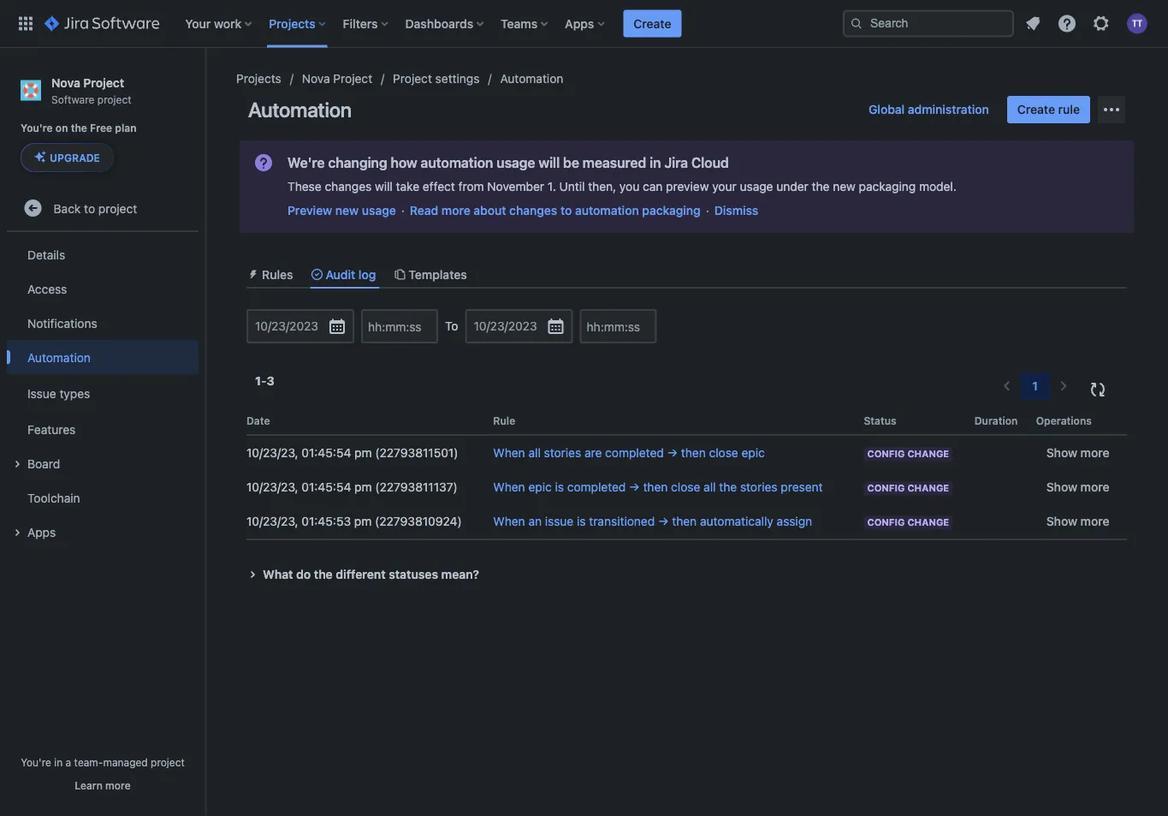 Task type: describe. For each thing, give the bounding box(es) containing it.
the inside "we're changing how automation usage will be measured in jira cloud these changes will take effect from november 1. until then, you can preview your usage under the new packaging model."
[[812, 179, 830, 194]]

0 horizontal spatial is
[[555, 480, 564, 494]]

0 horizontal spatial to
[[84, 201, 95, 215]]

create rule
[[1018, 102, 1081, 116]]

expand image
[[7, 454, 27, 475]]

project settings link
[[393, 68, 480, 89]]

we're
[[288, 155, 325, 171]]

2 show more button from the top
[[1037, 474, 1120, 501]]

issue types link
[[7, 374, 199, 412]]

pm for (22793810924)
[[354, 514, 372, 528]]

→ for transitioned
[[658, 514, 669, 528]]

1 · from the left
[[401, 203, 405, 217]]

0 horizontal spatial packaging
[[643, 203, 701, 217]]

when epic is completed → then close all the stories present
[[493, 480, 823, 494]]

settings image
[[1092, 13, 1112, 34]]

audit log
[[326, 267, 376, 281]]

learn
[[75, 779, 103, 791]]

duration
[[975, 415, 1018, 427]]

back to project link
[[7, 191, 199, 225]]

nova project
[[302, 71, 373, 86]]

are
[[585, 446, 602, 460]]

upgrade button
[[21, 144, 113, 171]]

filters button
[[338, 10, 395, 37]]

when for when epic is completed → then close all the stories present
[[493, 480, 525, 494]]

0 horizontal spatial close
[[671, 480, 701, 494]]

preview new usage · read more about changes to automation packaging · dismiss
[[288, 203, 759, 217]]

show more for epic
[[1047, 446, 1110, 460]]

about
[[474, 203, 506, 217]]

status
[[864, 415, 897, 427]]

1 vertical spatial usage
[[740, 179, 774, 194]]

0 vertical spatial stories
[[544, 446, 582, 460]]

your work
[[185, 16, 242, 30]]

you're for you're on the free plan
[[21, 122, 53, 134]]

dashboards
[[405, 16, 474, 30]]

the inside dropdown button
[[314, 567, 333, 582]]

audit log image
[[310, 268, 324, 281]]

work
[[214, 16, 242, 30]]

until
[[560, 179, 585, 194]]

when all stories are completed → then close epic
[[493, 446, 765, 460]]

these
[[288, 179, 322, 194]]

1 vertical spatial completed
[[568, 480, 626, 494]]

1 vertical spatial automation
[[248, 98, 352, 122]]

show more button for when all stories are completed → then close epic
[[1037, 439, 1120, 467]]

2 vertical spatial project
[[151, 756, 185, 768]]

toolchain
[[27, 490, 80, 505]]

0 horizontal spatial new
[[336, 203, 359, 217]]

(22793811137)
[[375, 480, 458, 494]]

read
[[410, 203, 439, 217]]

1 - 3
[[255, 374, 275, 388]]

show for epic
[[1047, 446, 1078, 460]]

1 vertical spatial automation
[[575, 203, 639, 217]]

then for transitioned
[[672, 514, 697, 528]]

10/23/23, 01:45:54 pm (22793811501)
[[247, 446, 458, 460]]

free
[[90, 122, 112, 134]]

details
[[27, 247, 65, 261]]

automation link for notifications
[[7, 340, 199, 374]]

apps button
[[7, 515, 199, 549]]

teams
[[501, 16, 538, 30]]

model.
[[920, 179, 957, 194]]

when for when an issue is transitioned → then automatically assign
[[493, 514, 525, 528]]

2 · from the left
[[706, 203, 710, 217]]

board button
[[7, 446, 199, 481]]

1 vertical spatial project
[[98, 201, 137, 215]]

templates image
[[393, 268, 407, 281]]

learn more
[[75, 779, 131, 791]]

global administration
[[869, 102, 990, 116]]

nova for nova project
[[302, 71, 330, 86]]

we're changing how automation usage will be measured in jira cloud these changes will take effect from november 1. until then, you can preview your usage under the new packaging model.
[[288, 155, 957, 194]]

2 horizontal spatial project
[[393, 71, 432, 86]]

1 vertical spatial stories
[[741, 480, 778, 494]]

software
[[51, 93, 95, 105]]

nova for nova project software project
[[51, 75, 80, 89]]

assign
[[777, 514, 813, 528]]

your
[[713, 179, 737, 194]]

details link
[[7, 237, 199, 272]]

plan
[[115, 122, 137, 134]]

apps inside apps button
[[27, 525, 56, 539]]

10/23/23, 01:45:54 pm (22793811137)
[[247, 480, 458, 494]]

1 vertical spatial is
[[577, 514, 586, 528]]

1.
[[548, 179, 556, 194]]

to
[[445, 319, 459, 333]]

your
[[185, 16, 211, 30]]

preview
[[288, 203, 332, 217]]

be
[[563, 155, 580, 171]]

changing
[[328, 155, 388, 171]]

0 horizontal spatial all
[[529, 446, 541, 460]]

1 for 1 - 3
[[255, 374, 261, 388]]

0 horizontal spatial in
[[54, 756, 63, 768]]

config for when epic is completed → then close all the stories present
[[868, 483, 905, 494]]

changes inside "we're changing how automation usage will be measured in jira cloud these changes will take effect from november 1. until then, you can preview your usage under the new packaging model."
[[325, 179, 372, 194]]

your profile and settings image
[[1128, 13, 1148, 34]]

create button
[[624, 10, 682, 37]]

measured
[[583, 155, 647, 171]]

teams button
[[496, 10, 555, 37]]

the right on on the left top
[[71, 122, 87, 134]]

when epic is completed → then close all the stories present link
[[493, 480, 823, 494]]

operations
[[1037, 415, 1092, 427]]

0 horizontal spatial will
[[375, 179, 393, 194]]

what
[[263, 567, 293, 582]]

help image
[[1057, 13, 1078, 34]]

when all stories are completed → then close epic link
[[493, 446, 765, 460]]

1 horizontal spatial all
[[704, 480, 716, 494]]

global administration link
[[859, 96, 1000, 123]]

apps inside apps popup button
[[565, 16, 595, 30]]

board
[[27, 456, 60, 470]]

what do the different statuses mean? button
[[242, 564, 1128, 585]]

1 hh:mm:ss field from the left
[[363, 311, 437, 342]]

show more button for when an issue is transitioned → then automatically assign
[[1037, 508, 1120, 535]]

rules
[[262, 267, 293, 281]]

1 horizontal spatial to
[[561, 203, 572, 217]]

expand image
[[242, 564, 263, 585]]

refresh log image
[[1088, 379, 1109, 400]]

an
[[529, 514, 542, 528]]

0 horizontal spatial usage
[[362, 203, 396, 217]]

project for nova project
[[333, 71, 373, 86]]

issue
[[27, 386, 56, 400]]

jira
[[665, 155, 688, 171]]

dismiss button
[[715, 202, 759, 219]]

global
[[869, 102, 905, 116]]

the up automatically
[[720, 480, 737, 494]]

10/23/23, for 10/23/23, 01:45:54 pm (22793811137)
[[247, 480, 299, 494]]

search image
[[850, 17, 864, 30]]

access
[[27, 282, 67, 296]]

when an issue is transitioned → then automatically assign
[[493, 514, 813, 528]]

projects button
[[264, 10, 333, 37]]

preview
[[666, 179, 709, 194]]

toolchain link
[[7, 481, 199, 515]]

projects link
[[236, 68, 282, 89]]



Task type: locate. For each thing, give the bounding box(es) containing it.
will
[[539, 155, 560, 171], [375, 179, 393, 194]]

projects inside "popup button"
[[269, 16, 316, 30]]

primary element
[[10, 0, 843, 48]]

changes up preview new usage button
[[325, 179, 372, 194]]

config change for when epic is completed → then close all the stories present
[[868, 483, 950, 494]]

usage down take
[[362, 203, 396, 217]]

managed
[[103, 756, 148, 768]]

1 horizontal spatial apps
[[565, 16, 595, 30]]

1 vertical spatial config
[[868, 483, 905, 494]]

actions image
[[1102, 99, 1123, 120]]

usage up the dismiss
[[740, 179, 774, 194]]

audit
[[326, 267, 356, 281]]

show more for assign
[[1047, 514, 1110, 528]]

back
[[54, 201, 81, 215]]

1 horizontal spatial automation link
[[500, 68, 564, 89]]

3
[[267, 374, 275, 388]]

01:45:54 up 10/23/23, 01:45:54 pm (22793811137)
[[302, 446, 351, 460]]

config for when all stories are completed → then close epic
[[868, 448, 905, 460]]

→
[[668, 446, 678, 460], [629, 480, 640, 494], [658, 514, 669, 528]]

completed down are
[[568, 480, 626, 494]]

learn more button
[[75, 778, 131, 792]]

3 10/23/23, from the top
[[247, 514, 299, 528]]

epic
[[742, 446, 765, 460], [529, 480, 552, 494]]

0 vertical spatial epic
[[742, 446, 765, 460]]

tab list containing rules
[[240, 260, 1135, 289]]

projects right the sidebar navigation icon
[[236, 71, 282, 86]]

when an issue is transitioned → then automatically assign link
[[493, 514, 813, 528]]

nova inside nova project software project
[[51, 75, 80, 89]]

dismiss
[[715, 203, 759, 217]]

10/23/2023 down rules
[[255, 319, 319, 333]]

1 config change from the top
[[868, 448, 950, 460]]

1 vertical spatial automation link
[[7, 340, 199, 374]]

november
[[488, 179, 545, 194]]

1 10/23/23, from the top
[[247, 446, 299, 460]]

automation down nova project link
[[248, 98, 352, 122]]

1 left 3
[[255, 374, 261, 388]]

3 config change from the top
[[868, 517, 950, 528]]

→ down when epic is completed → then close all the stories present link
[[658, 514, 669, 528]]

rule
[[1059, 102, 1081, 116]]

1 vertical spatial show more
[[1047, 480, 1110, 494]]

in
[[650, 155, 661, 171], [54, 756, 63, 768]]

then up when epic is completed → then close all the stories present
[[681, 446, 706, 460]]

create
[[634, 16, 672, 30], [1018, 102, 1056, 116]]

0 vertical spatial changes
[[325, 179, 372, 194]]

projects for "projects" "popup button"
[[269, 16, 316, 30]]

new inside "we're changing how automation usage will be measured in jira cloud these changes will take effect from november 1. until then, you can preview your usage under the new packaging model."
[[833, 179, 856, 194]]

features link
[[7, 412, 199, 446]]

types
[[59, 386, 90, 400]]

in left a
[[54, 756, 63, 768]]

1 vertical spatial show more button
[[1037, 474, 1120, 501]]

apps right teams popup button on the top left
[[565, 16, 595, 30]]

1 vertical spatial apps
[[27, 525, 56, 539]]

close up automatically
[[709, 446, 739, 460]]

preview new usage button
[[288, 202, 396, 219]]

features
[[27, 422, 76, 436]]

1 vertical spatial projects
[[236, 71, 282, 86]]

2 change from the top
[[908, 483, 950, 494]]

automation link for project settings
[[500, 68, 564, 89]]

2 vertical spatial →
[[658, 514, 669, 528]]

2 when from the top
[[493, 480, 525, 494]]

0 vertical spatial you're
[[21, 122, 53, 134]]

epic up automatically
[[742, 446, 765, 460]]

appswitcher icon image
[[15, 13, 36, 34]]

2 config change from the top
[[868, 483, 950, 494]]

project down filters at top left
[[333, 71, 373, 86]]

1 vertical spatial you're
[[21, 756, 51, 768]]

1 vertical spatial then
[[643, 480, 668, 494]]

1 vertical spatial new
[[336, 203, 359, 217]]

1 show more from the top
[[1047, 446, 1110, 460]]

2 horizontal spatial usage
[[740, 179, 774, 194]]

0 vertical spatial config
[[868, 448, 905, 460]]

epic up an
[[529, 480, 552, 494]]

will left take
[[375, 179, 393, 194]]

1 horizontal spatial hh:mm:ss field
[[582, 311, 656, 342]]

01:45:54 for (22793811501)
[[302, 446, 351, 460]]

10/23/23, for 10/23/23, 01:45:54 pm (22793811501)
[[247, 446, 299, 460]]

→ down when all stories are completed → then close epic on the bottom of page
[[629, 480, 640, 494]]

in left jira
[[650, 155, 661, 171]]

is up "issue"
[[555, 480, 564, 494]]

project for nova project software project
[[83, 75, 124, 89]]

automation link down teams popup button on the top left
[[500, 68, 564, 89]]

automation inside "we're changing how automation usage will be measured in jira cloud these changes will take effect from november 1. until then, you can preview your usage under the new packaging model."
[[421, 155, 493, 171]]

read more about changes to automation packaging button
[[410, 202, 701, 219]]

all left are
[[529, 446, 541, 460]]

in inside "we're changing how automation usage will be measured in jira cloud these changes will take effect from november 1. until then, you can preview your usage under the new packaging model."
[[650, 155, 661, 171]]

config
[[868, 448, 905, 460], [868, 483, 905, 494], [868, 517, 905, 528]]

0 vertical spatial create
[[634, 16, 672, 30]]

0 vertical spatial 10/23/23,
[[247, 446, 299, 460]]

0 vertical spatial pm
[[355, 446, 372, 460]]

change for when epic is completed → then close all the stories present
[[908, 483, 950, 494]]

then down when epic is completed → then close all the stories present
[[672, 514, 697, 528]]

1 up operations
[[1033, 379, 1039, 393]]

change for when all stories are completed → then close epic
[[908, 448, 950, 460]]

stories up automatically
[[741, 480, 778, 494]]

0 horizontal spatial hh:mm:ss field
[[363, 311, 437, 342]]

is
[[555, 480, 564, 494], [577, 514, 586, 528]]

create inside primary element
[[634, 16, 672, 30]]

new right under
[[833, 179, 856, 194]]

0 vertical spatial then
[[681, 446, 706, 460]]

settings
[[436, 71, 480, 86]]

2 vertical spatial then
[[672, 514, 697, 528]]

notifications image
[[1023, 13, 1044, 34]]

1 change from the top
[[908, 448, 950, 460]]

→ up when epic is completed → then close all the stories present
[[668, 446, 678, 460]]

·
[[401, 203, 405, 217], [706, 203, 710, 217]]

administration
[[908, 102, 990, 116]]

you're left a
[[21, 756, 51, 768]]

config change for when an issue is transitioned → then automatically assign
[[868, 517, 950, 528]]

config change for when all stories are completed → then close epic
[[868, 448, 950, 460]]

close
[[709, 446, 739, 460], [671, 480, 701, 494]]

1 horizontal spatial usage
[[497, 155, 536, 171]]

automation up from
[[421, 155, 493, 171]]

2 show from the top
[[1047, 480, 1078, 494]]

automation link up types
[[7, 340, 199, 374]]

1
[[255, 374, 261, 388], [1033, 379, 1039, 393]]

0 vertical spatial packaging
[[859, 179, 916, 194]]

tab list
[[240, 260, 1135, 289]]

2 vertical spatial when
[[493, 514, 525, 528]]

stories
[[544, 446, 582, 460], [741, 480, 778, 494]]

1 horizontal spatial will
[[539, 155, 560, 171]]

nova project link
[[302, 68, 373, 89]]

2 vertical spatial change
[[908, 517, 950, 528]]

1 horizontal spatial epic
[[742, 446, 765, 460]]

0 vertical spatial show
[[1047, 446, 1078, 460]]

mean?
[[442, 567, 480, 582]]

2 vertical spatial automation
[[27, 350, 91, 364]]

2 vertical spatial show more button
[[1037, 508, 1120, 535]]

pm up 10/23/23, 01:45:54 pm (22793811137)
[[355, 446, 372, 460]]

1 vertical spatial in
[[54, 756, 63, 768]]

0 vertical spatial automation
[[421, 155, 493, 171]]

1 vertical spatial epic
[[529, 480, 552, 494]]

1 vertical spatial 01:45:54
[[302, 480, 351, 494]]

pm down 10/23/23, 01:45:54 pm (22793811137)
[[354, 514, 372, 528]]

you're for you're in a team-managed project
[[21, 756, 51, 768]]

project right the managed
[[151, 756, 185, 768]]

when for when all stories are completed → then close epic
[[493, 446, 525, 460]]

1 vertical spatial packaging
[[643, 203, 701, 217]]

then for completed
[[681, 446, 706, 460]]

(22793810924)
[[375, 514, 462, 528]]

projects for "projects" link
[[236, 71, 282, 86]]

on
[[56, 122, 68, 134]]

pm up 10/23/23, 01:45:53 pm (22793810924)
[[355, 480, 372, 494]]

0 vertical spatial show more
[[1047, 446, 1110, 460]]

1 vertical spatial config change
[[868, 483, 950, 494]]

1 for 1
[[1033, 379, 1039, 393]]

project settings
[[393, 71, 480, 86]]

0 horizontal spatial changes
[[325, 179, 372, 194]]

create for create
[[634, 16, 672, 30]]

0 vertical spatial change
[[908, 448, 950, 460]]

0 horizontal spatial automation
[[421, 155, 493, 171]]

1 horizontal spatial is
[[577, 514, 586, 528]]

project up software
[[83, 75, 124, 89]]

pagination element
[[994, 373, 1078, 400]]

your work button
[[180, 10, 259, 37]]

nova up software
[[51, 75, 80, 89]]

1 vertical spatial show
[[1047, 480, 1078, 494]]

new right the preview
[[336, 203, 359, 217]]

close up when an issue is transitioned → then automatically assign link
[[671, 480, 701, 494]]

0 horizontal spatial apps
[[27, 525, 56, 539]]

0 vertical spatial project
[[97, 93, 132, 105]]

automatically
[[700, 514, 774, 528]]

0 horizontal spatial 10/23/2023
[[255, 319, 319, 333]]

notifications
[[27, 316, 97, 330]]

usage
[[497, 155, 536, 171], [740, 179, 774, 194], [362, 203, 396, 217]]

3 show more from the top
[[1047, 514, 1110, 528]]

3 config from the top
[[868, 517, 905, 528]]

all up automatically
[[704, 480, 716, 494]]

2 vertical spatial pm
[[354, 514, 372, 528]]

0 horizontal spatial automation link
[[7, 340, 199, 374]]

the right under
[[812, 179, 830, 194]]

0 horizontal spatial nova
[[51, 75, 80, 89]]

0 vertical spatial completed
[[606, 446, 664, 460]]

create right apps popup button
[[634, 16, 672, 30]]

changes
[[325, 179, 372, 194], [510, 203, 558, 217]]

automation
[[421, 155, 493, 171], [575, 203, 639, 217]]

automation down the "then," at the top right of page
[[575, 203, 639, 217]]

Search field
[[843, 10, 1015, 37]]

to down until
[[561, 203, 572, 217]]

automation for notifications
[[27, 350, 91, 364]]

is right "issue"
[[577, 514, 586, 528]]

10/23/2023 right the to
[[474, 319, 537, 333]]

10/23/23, 01:45:53 pm (22793810924)
[[247, 514, 462, 528]]

0 horizontal spatial create
[[634, 16, 672, 30]]

1 horizontal spatial new
[[833, 179, 856, 194]]

1 show from the top
[[1047, 446, 1078, 460]]

project inside nova project software project
[[97, 93, 132, 105]]

1 horizontal spatial 10/23/2023
[[474, 319, 537, 333]]

filters
[[343, 16, 378, 30]]

→ for completed
[[668, 446, 678, 460]]

3 show from the top
[[1047, 514, 1078, 528]]

2 show more from the top
[[1047, 480, 1110, 494]]

can
[[643, 179, 663, 194]]

0 vertical spatial in
[[650, 155, 661, 171]]

1 inside button
[[1033, 379, 1039, 393]]

2 10/23/23, from the top
[[247, 480, 299, 494]]

0 horizontal spatial project
[[83, 75, 124, 89]]

0 vertical spatial close
[[709, 446, 739, 460]]

0 vertical spatial automation
[[500, 71, 564, 86]]

0 horizontal spatial epic
[[529, 480, 552, 494]]

date
[[247, 415, 270, 427]]

1 vertical spatial all
[[704, 480, 716, 494]]

0 vertical spatial usage
[[497, 155, 536, 171]]

packaging down preview
[[643, 203, 701, 217]]

then,
[[588, 179, 617, 194]]

1 config from the top
[[868, 448, 905, 460]]

automation down notifications
[[27, 350, 91, 364]]

10/23/23, for 10/23/23, 01:45:53 pm (22793810924)
[[247, 514, 299, 528]]

sidebar navigation image
[[187, 68, 224, 103]]

1 vertical spatial →
[[629, 480, 640, 494]]

1 horizontal spatial changes
[[510, 203, 558, 217]]

changes down november at the top of page
[[510, 203, 558, 217]]

completed right are
[[606, 446, 664, 460]]

· left read
[[401, 203, 405, 217]]

you're in a team-managed project
[[21, 756, 185, 768]]

pm for (22793811501)
[[355, 446, 372, 460]]

packaging
[[859, 179, 916, 194], [643, 203, 701, 217]]

1 when from the top
[[493, 446, 525, 460]]

transitioned
[[589, 514, 655, 528]]

1 10/23/2023 from the left
[[255, 319, 319, 333]]

0 vertical spatial →
[[668, 446, 678, 460]]

nova
[[302, 71, 330, 86], [51, 75, 80, 89]]

a
[[66, 756, 71, 768]]

2 vertical spatial 10/23/23,
[[247, 514, 299, 528]]

project up the plan
[[97, 93, 132, 105]]

create for create rule
[[1018, 102, 1056, 116]]

stories left are
[[544, 446, 582, 460]]

1 horizontal spatial in
[[650, 155, 661, 171]]

· left the dismiss
[[706, 203, 710, 217]]

1 show more button from the top
[[1037, 439, 1120, 467]]

apps down toolchain
[[27, 525, 56, 539]]

more inside button
[[105, 779, 131, 791]]

show for assign
[[1047, 514, 1078, 528]]

templates
[[409, 267, 467, 281]]

log
[[359, 267, 376, 281]]

different
[[336, 567, 386, 582]]

project
[[333, 71, 373, 86], [393, 71, 432, 86], [83, 75, 124, 89]]

0 vertical spatial new
[[833, 179, 856, 194]]

projects right work
[[269, 16, 316, 30]]

then up when an issue is transitioned → then automatically assign
[[643, 480, 668, 494]]

expand image
[[7, 522, 27, 543]]

2 horizontal spatial automation
[[500, 71, 564, 86]]

packaging inside "we're changing how automation usage will be measured in jira cloud these changes will take effect from november 1. until then, you can preview your usage under the new packaging model."
[[859, 179, 916, 194]]

from
[[459, 179, 484, 194]]

statuses
[[389, 567, 438, 582]]

1 horizontal spatial automation
[[248, 98, 352, 122]]

automation link
[[500, 68, 564, 89], [7, 340, 199, 374]]

packaging left model.
[[859, 179, 916, 194]]

0 horizontal spatial 1
[[255, 374, 261, 388]]

1 vertical spatial changes
[[510, 203, 558, 217]]

you're left on on the left top
[[21, 122, 53, 134]]

more
[[442, 203, 471, 217], [1081, 446, 1110, 460], [1081, 480, 1110, 494], [1081, 514, 1110, 528], [105, 779, 131, 791]]

to right back
[[84, 201, 95, 215]]

group
[[7, 232, 199, 554]]

show more
[[1047, 446, 1110, 460], [1047, 480, 1110, 494], [1047, 514, 1110, 528]]

config for when an issue is transitioned → then automatically assign
[[868, 517, 905, 528]]

0 vertical spatial config change
[[868, 448, 950, 460]]

project left the settings in the left top of the page
[[393, 71, 432, 86]]

1 button
[[1021, 373, 1051, 400]]

2 01:45:54 from the top
[[302, 480, 351, 494]]

will left be
[[539, 155, 560, 171]]

2 vertical spatial config change
[[868, 517, 950, 528]]

the right do
[[314, 567, 333, 582]]

nova project software project
[[51, 75, 132, 105]]

effect
[[423, 179, 455, 194]]

2 vertical spatial usage
[[362, 203, 396, 217]]

project inside nova project software project
[[83, 75, 124, 89]]

jira software image
[[45, 13, 159, 34], [45, 13, 159, 34]]

01:45:53
[[302, 514, 351, 528]]

rules image
[[247, 268, 260, 281]]

2 you're from the top
[[21, 756, 51, 768]]

2 vertical spatial config
[[868, 517, 905, 528]]

2 vertical spatial show
[[1047, 514, 1078, 528]]

0 vertical spatial 01:45:54
[[302, 446, 351, 460]]

nova right "projects" link
[[302, 71, 330, 86]]

1 you're from the top
[[21, 122, 53, 134]]

0 vertical spatial when
[[493, 446, 525, 460]]

2 10/23/2023 from the left
[[474, 319, 537, 333]]

group containing details
[[7, 232, 199, 554]]

when
[[493, 446, 525, 460], [493, 480, 525, 494], [493, 514, 525, 528]]

3 when from the top
[[493, 514, 525, 528]]

automation down teams popup button on the top left
[[500, 71, 564, 86]]

back to project
[[54, 201, 137, 215]]

1 horizontal spatial ·
[[706, 203, 710, 217]]

2 hh:mm:ss field from the left
[[582, 311, 656, 342]]

1 vertical spatial pm
[[355, 480, 372, 494]]

2 config from the top
[[868, 483, 905, 494]]

pm for (22793811137)
[[355, 480, 372, 494]]

1 vertical spatial 10/23/23,
[[247, 480, 299, 494]]

you
[[620, 179, 640, 194]]

notifications link
[[7, 306, 199, 340]]

banner
[[0, 0, 1169, 48]]

1 horizontal spatial create
[[1018, 102, 1056, 116]]

banner containing your work
[[0, 0, 1169, 48]]

hh:mm:ss field
[[363, 311, 437, 342], [582, 311, 656, 342]]

01:45:54 for (22793811137)
[[302, 480, 351, 494]]

project up details link
[[98, 201, 137, 215]]

1 01:45:54 from the top
[[302, 446, 351, 460]]

01:45:54 up 01:45:53
[[302, 480, 351, 494]]

1 horizontal spatial close
[[709, 446, 739, 460]]

usage up november at the top of page
[[497, 155, 536, 171]]

0 vertical spatial projects
[[269, 16, 316, 30]]

3 change from the top
[[908, 517, 950, 528]]

project
[[97, 93, 132, 105], [98, 201, 137, 215], [151, 756, 185, 768]]

3 show more button from the top
[[1037, 508, 1120, 535]]

None text field
[[255, 318, 258, 335], [474, 318, 477, 335], [255, 318, 258, 335], [474, 318, 477, 335]]

change for when an issue is transitioned → then automatically assign
[[908, 517, 950, 528]]

automation for project settings
[[500, 71, 564, 86]]

how
[[391, 155, 418, 171]]

pm
[[355, 446, 372, 460], [355, 480, 372, 494], [354, 514, 372, 528]]

1 horizontal spatial packaging
[[859, 179, 916, 194]]

then
[[681, 446, 706, 460], [643, 480, 668, 494], [672, 514, 697, 528]]

1 vertical spatial create
[[1018, 102, 1056, 116]]

create left rule
[[1018, 102, 1056, 116]]

0 horizontal spatial ·
[[401, 203, 405, 217]]

do
[[296, 567, 311, 582]]



Task type: vqa. For each thing, say whether or not it's contained in the screenshot.
"Show inline comments" icon in the top of the page
no



